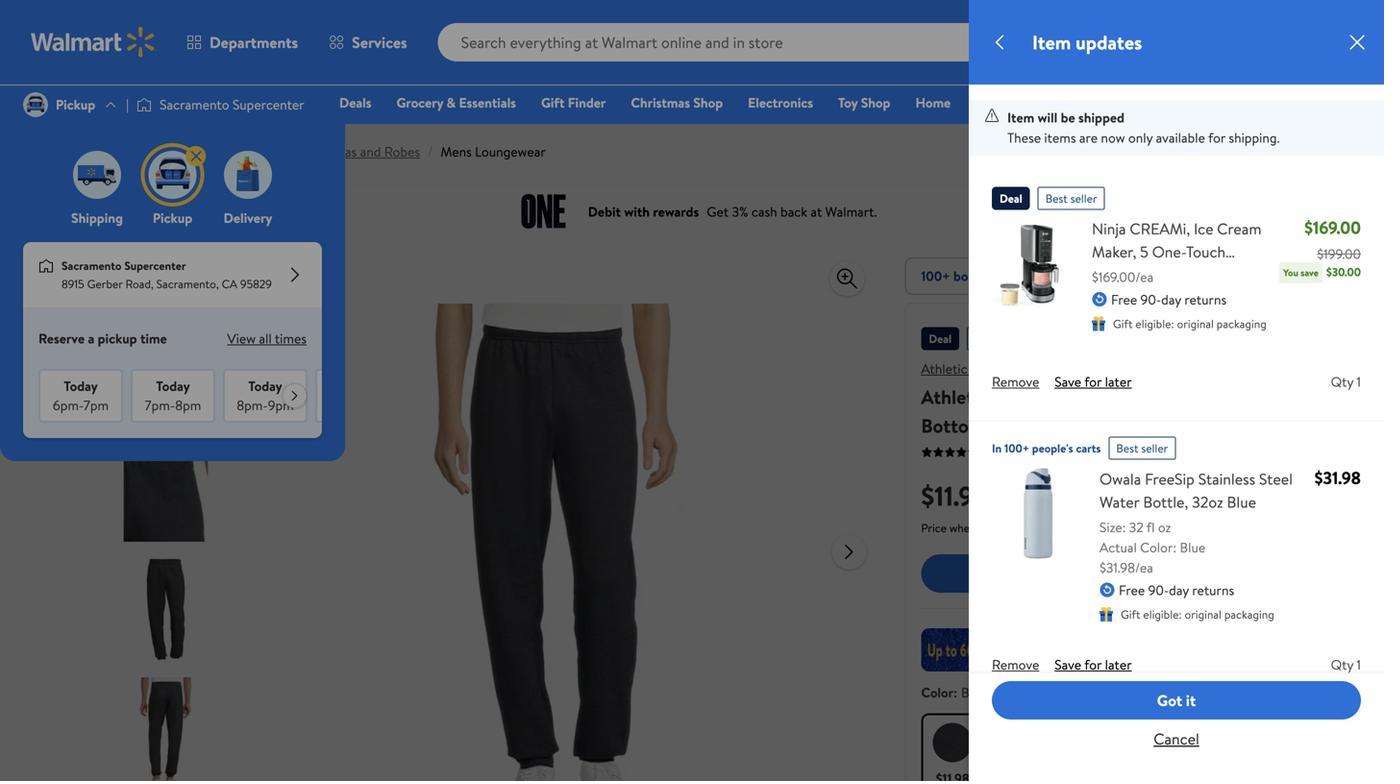 Task type: describe. For each thing, give the bounding box(es) containing it.
freesip
[[1145, 469, 1195, 490]]

later for owala freesip stainless steel water bottle, 32oz blue
[[1105, 656, 1132, 674]]

$31.98/ea
[[1100, 558, 1153, 577]]

and
[[360, 142, 381, 161]]

gift inside the $169.00 list item
[[1113, 316, 1133, 332]]

in
[[992, 440, 1002, 457]]

item for item will be shipped
[[1007, 108, 1034, 127]]

mens loungewear link
[[441, 142, 546, 161]]

road,
[[125, 276, 154, 292]]

back image
[[988, 31, 1011, 54]]

100+ inside $31.98 'list item'
[[1004, 440, 1029, 457]]

0 horizontal spatial pickup
[[56, 95, 95, 114]]

95829
[[240, 276, 272, 292]]

qty 1 for owala freesip stainless steel water bottle, 32oz blue
[[1331, 656, 1361, 674]]

reserve
[[38, 329, 85, 348]]

christmas
[[631, 93, 690, 112]]

save for owala freesip stainless steel water bottle, 32oz blue
[[1055, 656, 1081, 674]]

6pm-
[[53, 396, 84, 415]]

lids
[[1178, 287, 1200, 309]]

1 for ninja creami, ice cream maker, 5 one-touch programs, (2) 16oz. pints with storage lids nc300
[[1357, 372, 1361, 391]]

gift eligible: original packaging for owala freesip stainless steel water bottle, 32oz blue
[[1121, 607, 1274, 623]]

cart
[[1019, 563, 1046, 584]]

free 90-day returns for owala freesip stainless steel water bottle, 32oz blue
[[1119, 581, 1234, 600]]

got it
[[1157, 690, 1196, 711]]

today for 7pm
[[64, 377, 98, 396]]

shipped
[[1078, 108, 1125, 127]]

you
[[1283, 266, 1298, 279]]

seller for owala freesip stainless steel water bottle, 32oz blue
[[1141, 440, 1168, 457]]

returns for ninja creami, ice cream maker, 5 one-touch programs, (2) 16oz. pints with storage lids nc300
[[1185, 290, 1227, 309]]

view
[[227, 329, 256, 348]]

cards
[[1072, 93, 1106, 112]]

 image for pickup
[[23, 92, 48, 117]]

original for owala freesip stainless steel water bottle, 32oz blue
[[1185, 607, 1222, 623]]

eligible: for ninja creami, ice cream maker, 5 one-touch programs, (2) 16oz. pints with storage lids nc300
[[1136, 316, 1174, 332]]

it
[[1186, 690, 1196, 711]]

best seller for ninja creami, ice cream maker, 5 one-touch programs, (2) 16oz. pints with storage lids nc300
[[1046, 190, 1097, 207]]

shop for christmas shop
[[693, 93, 723, 112]]

owala
[[1100, 469, 1141, 490]]

gerber
[[87, 276, 123, 292]]

save for later for ninja creami, ice cream maker, 5 one-touch programs, (2) 16oz. pints with storage lids nc300
[[1055, 372, 1132, 391]]

returns for owala freesip stainless steel water bottle, 32oz blue
[[1192, 581, 1234, 600]]

gifteligibleicon image for owala freesip stainless steel water bottle, 32oz blue
[[1100, 607, 1113, 622]]

1 horizontal spatial blue
[[1227, 492, 1256, 513]]

today 7pm-8pm
[[145, 377, 201, 415]]

1 mens from the left
[[171, 142, 202, 161]]

save for later button for ninja creami, ice cream maker, 5 one-touch programs, (2) 16oz. pints with storage lids nc300
[[1055, 367, 1132, 397]]

ninja
[[1092, 218, 1126, 239]]

:
[[954, 683, 957, 702]]

athletic works men's fleece elastic bottom sweatpants, sizes s-4xl - image 2 of 5 image
[[110, 430, 222, 542]]

2867 reviews link
[[1006, 444, 1074, 460]]

32
[[1129, 518, 1144, 537]]

owala freesip stainless steel water bottle, 32oz blue, with add-on services, size: 32 fl oz, actual color: blue, $31.98/ea, 1 in cart gift eligible image
[[992, 468, 1084, 560]]

$169.00
[[1304, 216, 1361, 240]]

close panel image
[[1346, 31, 1369, 54]]

when
[[950, 520, 976, 536]]

 image inside pickup button
[[149, 151, 197, 199]]

5 inside "ninja creami, ice cream maker, 5 one-touch programs, (2) 16oz. pints with storage lids nc300"
[[1140, 241, 1149, 262]]

gift finder
[[541, 93, 606, 112]]

9pm
[[268, 396, 294, 415]]

add to cart button
[[921, 555, 1095, 593]]

s-
[[1141, 412, 1158, 439]]

these items are now only available for shipping.
[[1007, 128, 1280, 147]]

1 vertical spatial deal
[[929, 331, 952, 347]]

save for later for owala freesip stainless steel water bottle, 32oz blue
[[1055, 656, 1132, 674]]

2 athletic from the top
[[921, 384, 988, 410]]

a
[[88, 329, 94, 348]]

2 mens from the left
[[276, 142, 307, 161]]

finder
[[568, 93, 606, 112]]

ca
[[222, 276, 237, 292]]

actual
[[1100, 538, 1137, 557]]

sacramento for sacramento supercenter
[[160, 95, 229, 114]]

gift inside $31.98 'list item'
[[1121, 607, 1141, 623]]

 image for sacramento supercenter
[[137, 95, 152, 114]]

elastic
[[1161, 384, 1216, 410]]

free for owala freesip stainless steel water bottle, 32oz blue
[[1119, 581, 1145, 600]]

16oz.
[[1185, 264, 1217, 285]]

8915
[[62, 276, 84, 292]]

color : black heather
[[921, 683, 1043, 702]]

only
[[1128, 128, 1153, 147]]

0 vertical spatial works
[[971, 359, 1007, 378]]

heather
[[995, 683, 1043, 702]]

save
[[1301, 266, 1319, 279]]

best for owala freesip stainless steel water bottle, 32oz blue
[[1116, 440, 1139, 457]]

now
[[1101, 128, 1125, 147]]

gift inside gift cards link
[[1045, 93, 1069, 112]]

color:
[[1140, 538, 1177, 557]]

ninja creami, ice cream maker, 5 one-touch programs, (2) 16oz. pints with storage lids nc300, with add-on services, $169.00/ea, 1 in cart gift eligible image
[[992, 217, 1077, 310]]

original for ninja creami, ice cream maker, 5 one-touch programs, (2) 16oz. pints with storage lids nc300
[[1177, 316, 1214, 332]]

supercenter for sacramento supercenter 8915 gerber road, sacramento, ca 95829
[[124, 258, 186, 274]]

7pm
[[84, 396, 109, 415]]

athletic works link
[[921, 359, 1007, 378]]

Walmart Site-Wide search field
[[438, 23, 1057, 62]]

pickup button
[[145, 146, 206, 227]]

owala freesip stainless steel water bottle, 32oz blue link
[[1100, 468, 1299, 514]]

qty for ninja creami, ice cream maker, 5 one-touch programs, (2) 16oz. pints with storage lids nc300
[[1331, 372, 1354, 391]]

add
[[970, 563, 997, 584]]

fashion
[[976, 93, 1020, 112]]

mens pajamas and robes link
[[276, 142, 420, 161]]

creami,
[[1130, 218, 1190, 239]]

athletic works athletic works men's fleece elastic bottom sweatpants, sizes s-4xl
[[921, 359, 1216, 439]]

0 vertical spatial for
[[1208, 128, 1226, 147]]

one debit
[[1205, 93, 1270, 112]]

$169.00/ea
[[1092, 268, 1154, 286]]

pickup
[[98, 329, 137, 348]]

home link
[[907, 92, 959, 113]]

$31.98
[[1315, 466, 1361, 490]]

one debit link
[[1196, 92, 1279, 113]]

athletic works men's fleece elastic bottom sweatpants, sizes s-4xl - image 1 of 5 image
[[110, 306, 222, 418]]

$169.00 list item
[[969, 179, 1384, 421]]

gift eligible: original packaging for ninja creami, ice cream maker, 5 one-touch programs, (2) 16oz. pints with storage lids nc300
[[1113, 316, 1267, 332]]

free 90-day returns for ninja creami, ice cream maker, 5 one-touch programs, (2) 16oz. pints with storage lids nc300
[[1111, 290, 1227, 309]]

today for 8pm
[[156, 377, 190, 396]]

1 horizontal spatial 5
[[1343, 22, 1350, 38]]

essentials
[[459, 93, 516, 112]]

1 / from the left
[[158, 142, 163, 161]]

reserve a pickup time
[[38, 329, 167, 348]]

walmart+ link
[[1286, 92, 1361, 113]]

walmart+
[[1295, 93, 1352, 112]]

1 clothing from the left
[[100, 142, 150, 161]]

available
[[1156, 128, 1205, 147]]

sacramento supercenter
[[160, 95, 304, 114]]

add to cart
[[970, 563, 1046, 584]]

1 vertical spatial blue
[[1180, 538, 1206, 557]]

debit
[[1237, 93, 1270, 112]]

best seller for owala freesip stainless steel water bottle, 32oz blue
[[1116, 440, 1168, 457]]

32oz
[[1192, 492, 1223, 513]]

item updates dialog
[[969, 0, 1384, 781]]

fl
[[1147, 518, 1155, 537]]

day for ninja creami, ice cream maker, 5 one-touch programs, (2) 16oz. pints with storage lids nc300
[[1161, 290, 1181, 309]]

pajamas
[[310, 142, 357, 161]]

color
[[921, 683, 954, 702]]

items
[[1044, 128, 1076, 147]]

owala freesip stainless steel water bottle, 32oz blue size: 32 fl oz actual color: blue $31.98/ea
[[1100, 469, 1293, 577]]



Task type: vqa. For each thing, say whether or not it's contained in the screenshot.
Free
yes



Task type: locate. For each thing, give the bounding box(es) containing it.
pickup
[[56, 95, 95, 114], [153, 209, 192, 227]]

today inside today 7pm-8pm
[[156, 377, 190, 396]]

0 horizontal spatial 5
[[1140, 241, 1149, 262]]

seller down s-
[[1141, 440, 1168, 457]]

later up the got it button
[[1105, 656, 1132, 674]]

grocery & essentials link
[[388, 92, 525, 113]]

0 vertical spatial remove
[[992, 372, 1039, 391]]

programs,
[[1092, 264, 1159, 285]]

(4.3) 2867 reviews
[[983, 444, 1074, 460]]

remove button inside the $169.00 list item
[[992, 367, 1039, 397]]

packaging inside the $169.00 list item
[[1217, 316, 1267, 332]]

0 vertical spatial 5
[[1343, 22, 1350, 38]]

0 vertical spatial blue
[[1227, 492, 1256, 513]]

save for later button up color list
[[1055, 650, 1132, 681]]

0 horizontal spatial best
[[1046, 190, 1068, 207]]

1 vertical spatial save for later
[[1055, 656, 1132, 674]]

0 vertical spatial supercenter
[[233, 95, 304, 114]]

1 horizontal spatial best
[[1116, 440, 1139, 457]]

day inside the $169.00 list item
[[1161, 290, 1181, 309]]

returns inside the $169.00 list item
[[1185, 290, 1227, 309]]

1 save for later from the top
[[1055, 372, 1132, 391]]

qty for owala freesip stainless steel water bottle, 32oz blue
[[1331, 656, 1354, 674]]

item right back icon
[[1032, 29, 1071, 56]]

save for later up the sizes
[[1055, 372, 1132, 391]]

best inside the $169.00 list item
[[1046, 190, 1068, 207]]

gifteligibleicon image inside $31.98 'list item'
[[1100, 607, 1113, 622]]

1 horizontal spatial /
[[263, 142, 268, 161]]

1 for owala freesip stainless steel water bottle, 32oz blue
[[1357, 656, 1361, 674]]

free 90-day returns inside the $169.00 list item
[[1111, 290, 1227, 309]]

100+ left "bought"
[[921, 267, 950, 285]]

delivery
[[224, 209, 272, 227]]

be
[[1061, 108, 1075, 127]]

remove button up the heather
[[992, 650, 1039, 681]]

remove button inside $31.98 'list item'
[[992, 650, 1039, 681]]

original inside $31.98 'list item'
[[1185, 607, 1222, 623]]

free 90-day returns inside $31.98 'list item'
[[1119, 581, 1234, 600]]

today up 8pm-
[[248, 377, 282, 396]]

1 vertical spatial 90-
[[1148, 581, 1169, 600]]

free down $31.98/ea
[[1119, 581, 1145, 600]]

0 horizontal spatial seller
[[1071, 190, 1097, 207]]

0 vertical spatial deal
[[1000, 190, 1022, 207]]

later inside $31.98 'list item'
[[1105, 656, 1132, 674]]

1 vertical spatial 1
[[1357, 656, 1361, 674]]

deal up athletic works link
[[929, 331, 952, 347]]

shipping
[[71, 209, 123, 227]]

1 vertical spatial day
[[1169, 581, 1189, 600]]

1 vertical spatial free 90-day returns
[[1119, 581, 1234, 600]]

0 vertical spatial save for later button
[[1055, 367, 1132, 397]]

 image
[[23, 92, 48, 117], [137, 95, 152, 114], [73, 151, 121, 199], [149, 151, 197, 199], [224, 151, 272, 199]]

for left fleece on the right of the page
[[1084, 372, 1102, 391]]

save up sweatpants,
[[1055, 372, 1081, 391]]

 image for delivery
[[224, 151, 272, 199]]

seller inside the $169.00 list item
[[1071, 190, 1097, 207]]

qty inside $31.98 'list item'
[[1331, 656, 1354, 674]]

mens left pajamas
[[276, 142, 307, 161]]

remove inside $31.98 'list item'
[[992, 656, 1039, 674]]

remove button for ninja creami, ice cream maker, 5 one-touch programs, (2) 16oz. pints with storage lids nc300
[[992, 367, 1039, 397]]

1 vertical spatial best seller
[[1116, 440, 1168, 457]]

save inside the $169.00 list item
[[1055, 372, 1081, 391]]

returns down owala freesip stainless steel water bottle, 32oz blue size: 32 fl oz actual color: blue $31.98/ea
[[1192, 581, 1234, 600]]

2 horizontal spatial today
[[248, 377, 282, 396]]

best seller down s-
[[1116, 440, 1168, 457]]

0 horizontal spatial sacramento
[[62, 258, 122, 274]]

today for 9pm
[[248, 377, 282, 396]]

to
[[1001, 563, 1015, 584]]

black
[[961, 683, 992, 702]]

clothing / mens clothing / mens pajamas and robes / mens loungewear
[[100, 142, 546, 161]]

packaging for owala freesip stainless steel water bottle, 32oz blue
[[1224, 607, 1274, 623]]

1 horizontal spatial today
[[156, 377, 190, 396]]

item for item updates
[[1032, 29, 1071, 56]]

2 save for later from the top
[[1055, 656, 1132, 674]]

seller inside $31.98 'list item'
[[1141, 440, 1168, 457]]

people's
[[1032, 440, 1073, 457]]

1 inside list item
[[1357, 372, 1361, 391]]

0 horizontal spatial mens
[[171, 142, 202, 161]]

2 remove from the top
[[992, 656, 1039, 674]]

athletic works men's fleece elastic bottom sweatpants, sizes s-4xl - image 4 of 5 image
[[110, 678, 222, 781]]

best seller inside the $169.00 list item
[[1046, 190, 1097, 207]]

grocery
[[396, 93, 443, 112]]

1 vertical spatial 100+
[[1004, 440, 1029, 457]]

1 qty 1 from the top
[[1331, 372, 1361, 391]]

1 inside 'list item'
[[1357, 656, 1361, 674]]

gift eligible: original packaging down color:
[[1121, 607, 1274, 623]]

gifteligibleicon image inside the $169.00 list item
[[1092, 317, 1105, 331]]

eligible: inside $31.98 'list item'
[[1143, 607, 1182, 623]]

toy
[[838, 93, 858, 112]]

1 horizontal spatial clothing
[[205, 142, 255, 161]]

for for owala freesip stainless steel water bottle, 32oz blue
[[1084, 656, 1102, 674]]

mens right clothing link
[[171, 142, 202, 161]]

2 vertical spatial for
[[1084, 656, 1102, 674]]

1 vertical spatial item
[[1007, 108, 1034, 127]]

supercenter for sacramento supercenter
[[233, 95, 304, 114]]

90- inside the $169.00 list item
[[1141, 290, 1161, 309]]

gifteligibleicon image for ninja creami, ice cream maker, 5 one-touch programs, (2) 16oz. pints with storage lids nc300
[[1092, 317, 1105, 331]]

shop for toy shop
[[861, 93, 891, 112]]

original inside the $169.00 list item
[[1177, 316, 1214, 332]]

0 vertical spatial gift eligible: original packaging
[[1113, 316, 1267, 332]]

2 clothing from the left
[[205, 142, 255, 161]]

save for later button inside $31.98 'list item'
[[1055, 650, 1132, 681]]

 image left the delivery button
[[149, 151, 197, 199]]

0 vertical spatial pickup
[[56, 95, 95, 114]]

free for ninja creami, ice cream maker, 5 one-touch programs, (2) 16oz. pints with storage lids nc300
[[1111, 290, 1137, 309]]

1 vertical spatial remove button
[[992, 650, 1039, 681]]

 image up shipping
[[73, 151, 121, 199]]

eligible: for owala freesip stainless steel water bottle, 32oz blue
[[1143, 607, 1182, 623]]

shop right christmas
[[693, 93, 723, 112]]

free 90-day returns down the (2)
[[1111, 290, 1227, 309]]

 image
[[38, 259, 54, 274]]

best seller up ninja
[[1046, 190, 1097, 207]]

are
[[1079, 128, 1098, 147]]

0 vertical spatial returns
[[1185, 290, 1227, 309]]

clothing down '|'
[[100, 142, 150, 161]]

2 1 from the top
[[1357, 656, 1361, 674]]

later for ninja creami, ice cream maker, 5 one-touch programs, (2) 16oz. pints with storage lids nc300
[[1105, 372, 1132, 391]]

works
[[971, 359, 1007, 378], [993, 384, 1045, 410]]

best inside $31.98 'list item'
[[1116, 440, 1139, 457]]

best down the sizes
[[1116, 440, 1139, 457]]

1
[[1357, 372, 1361, 391], [1357, 656, 1361, 674]]

cancel button
[[992, 720, 1361, 758]]

today up 6pm-
[[64, 377, 98, 396]]

save
[[1055, 372, 1081, 391], [1055, 656, 1081, 674]]

for for ninja creami, ice cream maker, 5 one-touch programs, (2) 16oz. pints with storage lids nc300
[[1084, 372, 1102, 391]]

1 vertical spatial athletic
[[921, 384, 988, 410]]

qty 1 for ninja creami, ice cream maker, 5 one-touch programs, (2) 16oz. pints with storage lids nc300
[[1331, 372, 1361, 391]]

deal down the these
[[1000, 190, 1022, 207]]

save up color list
[[1055, 656, 1081, 674]]

remove for ninja creami, ice cream maker, 5 one-touch programs, (2) 16oz. pints with storage lids nc300
[[992, 372, 1039, 391]]

1 vertical spatial later
[[1105, 656, 1132, 674]]

touch
[[1186, 241, 1226, 262]]

eligible: inside the $169.00 list item
[[1136, 316, 1174, 332]]

1 horizontal spatial seller
[[1141, 440, 1168, 457]]

these
[[1007, 128, 1041, 147]]

qty 1 inside $31.98 'list item'
[[1331, 656, 1361, 674]]

bought
[[953, 267, 996, 285]]

1 vertical spatial save
[[1055, 656, 1081, 674]]

2 shop from the left
[[861, 93, 891, 112]]

seller up ninja
[[1071, 190, 1097, 207]]

2 horizontal spatial /
[[428, 142, 433, 161]]

gift eligible: original packaging down the "lids"
[[1113, 316, 1267, 332]]

shop right the toy
[[861, 93, 891, 112]]

in 100+ people's carts
[[992, 440, 1101, 457]]

toy shop link
[[830, 92, 899, 113]]

supercenter up clothing / mens clothing / mens pajamas and robes / mens loungewear
[[233, 95, 304, 114]]

|
[[126, 95, 129, 114]]

1 vertical spatial best
[[1116, 440, 1139, 457]]

1 vertical spatial sacramento
[[62, 258, 122, 274]]

free 90-day returns down color:
[[1119, 581, 1234, 600]]

all
[[259, 329, 272, 348]]

2 horizontal spatial mens
[[441, 142, 472, 161]]

gifteligibleicon image
[[1092, 317, 1105, 331], [1100, 607, 1113, 622]]

0 horizontal spatial best seller
[[1046, 190, 1097, 207]]

1 vertical spatial free
[[1119, 581, 1145, 600]]

0 vertical spatial 90-
[[1141, 290, 1161, 309]]

today inside today 6pm-7pm
[[64, 377, 98, 396]]

deals link
[[331, 92, 380, 113]]

next slide for bookslotshortcutcarousel list image
[[283, 385, 306, 408]]

0 vertical spatial remove button
[[992, 367, 1039, 397]]

1 vertical spatial 5
[[1140, 241, 1149, 262]]

registry link
[[1122, 92, 1189, 113]]

0 horizontal spatial 100+
[[921, 267, 950, 285]]

3 mens from the left
[[441, 142, 472, 161]]

1 today from the left
[[64, 377, 98, 396]]

original up it
[[1185, 607, 1222, 623]]

2 save from the top
[[1055, 656, 1081, 674]]

0 horizontal spatial blue
[[1180, 538, 1206, 557]]

blue right color:
[[1180, 538, 1206, 557]]

2 today from the left
[[156, 377, 190, 396]]

packaging for ninja creami, ice cream maker, 5 one-touch programs, (2) 16oz. pints with storage lids nc300
[[1217, 316, 1267, 332]]

walmart image
[[31, 27, 156, 58]]

day inside $31.98 'list item'
[[1169, 581, 1189, 600]]

1 vertical spatial qty 1
[[1331, 656, 1361, 674]]

view all times button
[[227, 323, 307, 354]]

2 save for later button from the top
[[1055, 650, 1132, 681]]

best down items
[[1046, 190, 1068, 207]]

free inside $31.98 'list item'
[[1119, 581, 1145, 600]]

bottom
[[921, 412, 985, 439]]

90- for owala freesip stainless steel water bottle, 32oz blue
[[1148, 581, 1169, 600]]

later inside the $169.00 list item
[[1105, 372, 1132, 391]]

save for later button for owala freesip stainless steel water bottle, 32oz blue
[[1055, 650, 1132, 681]]

1 remove button from the top
[[992, 367, 1039, 397]]

steel
[[1259, 469, 1293, 490]]

deal
[[1000, 190, 1022, 207], [929, 331, 952, 347]]

1 vertical spatial pickup
[[153, 209, 192, 227]]

1 later from the top
[[1105, 372, 1132, 391]]

90- down $31.98/ea
[[1148, 581, 1169, 600]]

storage
[[1124, 287, 1174, 309]]

remove button for owala freesip stainless steel water bottle, 32oz blue
[[992, 650, 1039, 681]]

water
[[1100, 492, 1140, 513]]

got it button
[[992, 682, 1361, 720]]

men's
[[1049, 384, 1098, 410]]

day down color:
[[1169, 581, 1189, 600]]

2 / from the left
[[263, 142, 268, 161]]

works up sweatpants,
[[993, 384, 1045, 410]]

0 vertical spatial gifteligibleicon image
[[1092, 317, 1105, 331]]

100+ bought since yesterday
[[921, 267, 1089, 285]]

5 up $558.97 at the top right
[[1343, 22, 1350, 38]]

gifteligibleicon image down with
[[1092, 317, 1105, 331]]

free down $169.00/ea
[[1111, 290, 1137, 309]]

gift eligible: original packaging inside the $169.00 list item
[[1113, 316, 1267, 332]]

today 6pm-7pm
[[53, 377, 109, 415]]

 image for shipping
[[73, 151, 121, 199]]

1 horizontal spatial 100+
[[1004, 440, 1029, 457]]

/ right robes
[[428, 142, 433, 161]]

0 vertical spatial free
[[1111, 290, 1137, 309]]

0 vertical spatial original
[[1177, 316, 1214, 332]]

0 horizontal spatial /
[[158, 142, 163, 161]]

 image down the walmart image
[[23, 92, 48, 117]]

remove button up sweatpants,
[[992, 367, 1039, 397]]

0 vertical spatial packaging
[[1217, 316, 1267, 332]]

1 vertical spatial qty
[[1331, 656, 1354, 674]]

delivery button
[[220, 146, 276, 227]]

0 vertical spatial day
[[1161, 290, 1181, 309]]

7pm-
[[145, 396, 175, 415]]

later
[[1105, 372, 1132, 391], [1105, 656, 1132, 674]]

2 qty 1 from the top
[[1331, 656, 1361, 674]]

1 athletic from the top
[[921, 359, 967, 378]]

for down one
[[1208, 128, 1226, 147]]

1 vertical spatial original
[[1185, 607, 1222, 623]]

day for owala freesip stainless steel water bottle, 32oz blue
[[1169, 581, 1189, 600]]

qty inside the $169.00 list item
[[1331, 372, 1354, 391]]

color list
[[917, 710, 1272, 781]]

zoom image modal image
[[836, 267, 859, 290]]

0 vertical spatial save
[[1055, 372, 1081, 391]]

eligible: down storage
[[1136, 316, 1174, 332]]

today inside today 8pm-9pm
[[248, 377, 282, 396]]

supercenter inside sacramento supercenter 8915 gerber road, sacramento, ca 95829
[[124, 258, 186, 274]]

0 horizontal spatial supercenter
[[124, 258, 186, 274]]

1 vertical spatial supercenter
[[124, 258, 186, 274]]

ninja creami, ice cream maker, 5 one-touch programs, (2) 16oz. pints with storage lids nc300 link
[[1092, 217, 1275, 309]]

pickup up sacramento supercenter 8915 gerber road, sacramento, ca 95829
[[153, 209, 192, 227]]

sacramento inside sacramento supercenter 8915 gerber road, sacramento, ca 95829
[[62, 258, 122, 274]]

gifteligibleicon image up up to sixty percent off deals. shop now. image
[[1100, 607, 1113, 622]]

1 vertical spatial gift eligible: original packaging
[[1121, 607, 1274, 623]]

blue down 'stainless'
[[1227, 492, 1256, 513]]

seller
[[1071, 190, 1097, 207], [1141, 440, 1168, 457]]

mens down grocery & essentials link
[[441, 142, 472, 161]]

2 qty from the top
[[1331, 656, 1354, 674]]

0 vertical spatial later
[[1105, 372, 1132, 391]]

save for later inside $31.98 'list item'
[[1055, 656, 1132, 674]]

1 vertical spatial remove
[[992, 656, 1039, 674]]

1 horizontal spatial pickup
[[153, 209, 192, 227]]

0 vertical spatial eligible:
[[1136, 316, 1174, 332]]

2 remove button from the top
[[992, 650, 1039, 681]]

0 horizontal spatial clothing
[[100, 142, 150, 161]]

oz
[[1158, 518, 1171, 537]]

0 vertical spatial best
[[1046, 190, 1068, 207]]

gift inside the gift finder link
[[541, 93, 565, 112]]

eligible:
[[1136, 316, 1174, 332], [1143, 607, 1182, 623]]

time
[[140, 329, 167, 348]]

1 remove from the top
[[992, 372, 1039, 391]]

1 save from the top
[[1055, 372, 1081, 391]]

sacramento up gerber
[[62, 258, 122, 274]]

remove inside the $169.00 list item
[[992, 372, 1039, 391]]

0 vertical spatial 1
[[1357, 372, 1361, 391]]

1 vertical spatial works
[[993, 384, 1045, 410]]

save for ninja creami, ice cream maker, 5 one-touch programs, (2) 16oz. pints with storage lids nc300
[[1055, 372, 1081, 391]]

returns inside $31.98 'list item'
[[1192, 581, 1234, 600]]

packaging inside $31.98 'list item'
[[1224, 607, 1274, 623]]

1 vertical spatial for
[[1084, 372, 1102, 391]]

1 vertical spatial gifteligibleicon image
[[1100, 607, 1113, 622]]

0 vertical spatial 100+
[[921, 267, 950, 285]]

maker,
[[1092, 241, 1136, 262]]

got
[[1157, 690, 1182, 711]]

deal inside the $169.00 list item
[[1000, 190, 1022, 207]]

0 vertical spatial seller
[[1071, 190, 1097, 207]]

best seller inside $31.98 'list item'
[[1116, 440, 1168, 457]]

save inside $31.98 'list item'
[[1055, 656, 1081, 674]]

pickup inside button
[[153, 209, 192, 227]]

supercenter up "road,"
[[124, 258, 186, 274]]

sacramento up mens clothing link
[[160, 95, 229, 114]]

item up the these
[[1007, 108, 1034, 127]]

updates
[[1076, 29, 1142, 56]]

christmas shop
[[631, 93, 723, 112]]

0 vertical spatial save for later
[[1055, 372, 1132, 391]]

gift cards
[[1045, 93, 1106, 112]]

5 left one-
[[1140, 241, 1149, 262]]

 image inside shipping button
[[73, 151, 121, 199]]

later up the sizes
[[1105, 372, 1132, 391]]

returns
[[1185, 290, 1227, 309], [1192, 581, 1234, 600]]

save for later inside the $169.00 list item
[[1055, 372, 1132, 391]]

Search search field
[[438, 23, 1057, 62]]

save for later up color list
[[1055, 656, 1132, 674]]

3 today from the left
[[248, 377, 282, 396]]

1 vertical spatial eligible:
[[1143, 607, 1182, 623]]

toy shop
[[838, 93, 891, 112]]

0 vertical spatial best seller
[[1046, 190, 1097, 207]]

sacramento,
[[156, 276, 219, 292]]

90- down programs,
[[1141, 290, 1161, 309]]

remove up sweatpants,
[[992, 372, 1039, 391]]

0 vertical spatial item
[[1032, 29, 1071, 56]]

 image up delivery
[[224, 151, 272, 199]]

home
[[916, 93, 951, 112]]

90- for ninja creami, ice cream maker, 5 one-touch programs, (2) 16oz. pints with storage lids nc300
[[1141, 290, 1161, 309]]

100+ right in
[[1004, 440, 1029, 457]]

save for later button inside the $169.00 list item
[[1055, 367, 1132, 397]]

athletic works men's fleece elastic bottom sweatpants, sizes s-4xl - image 3 of 5 image
[[110, 554, 222, 666]]

item
[[1032, 29, 1071, 56], [1007, 108, 1034, 127]]

0 vertical spatial qty
[[1331, 372, 1354, 391]]

1 horizontal spatial supercenter
[[233, 95, 304, 114]]

eligible: down $31.98/ea
[[1143, 607, 1182, 623]]

$11.98 price when purchased online
[[921, 477, 1063, 536]]

gift cards link
[[1037, 92, 1115, 113]]

today 8pm-9pm
[[237, 377, 294, 415]]

pints
[[1221, 264, 1254, 285]]

100+
[[921, 267, 950, 285], [1004, 440, 1029, 457]]

christmas shop link
[[622, 92, 732, 113]]

up to sixty percent off deals. shop now. image
[[921, 629, 1268, 672]]

0 vertical spatial free 90-day returns
[[1111, 290, 1227, 309]]

today up 7pm-
[[156, 377, 190, 396]]

0 horizontal spatial shop
[[693, 93, 723, 112]]

save for later button up the sizes
[[1055, 367, 1132, 397]]

1 horizontal spatial deal
[[1000, 190, 1022, 207]]

works up bottom
[[971, 359, 1007, 378]]

next media item image
[[838, 541, 861, 564]]

free inside the $169.00 list item
[[1111, 290, 1137, 309]]

returns down 16oz.
[[1185, 290, 1227, 309]]

0 horizontal spatial today
[[64, 377, 98, 396]]

90- inside $31.98 'list item'
[[1148, 581, 1169, 600]]

robes
[[384, 142, 420, 161]]

$30.00
[[1326, 264, 1361, 280]]

athletic
[[921, 359, 967, 378], [921, 384, 988, 410]]

1 qty from the top
[[1331, 372, 1354, 391]]

3 / from the left
[[428, 142, 433, 161]]

seller for ninja creami, ice cream maker, 5 one-touch programs, (2) 16oz. pints with storage lids nc300
[[1071, 190, 1097, 207]]

pickup left '|'
[[56, 95, 95, 114]]

1 1 from the top
[[1357, 372, 1361, 391]]

1 horizontal spatial mens
[[276, 142, 307, 161]]

for inside the $169.00 list item
[[1084, 372, 1102, 391]]

best for ninja creami, ice cream maker, 5 one-touch programs, (2) 16oz. pints with storage lids nc300
[[1046, 190, 1068, 207]]

1 vertical spatial returns
[[1192, 581, 1234, 600]]

shop
[[693, 93, 723, 112], [861, 93, 891, 112]]

1 horizontal spatial sacramento
[[160, 95, 229, 114]]

gift eligible: original packaging inside $31.98 'list item'
[[1121, 607, 1274, 623]]

gift finder link
[[532, 92, 615, 113]]

0 vertical spatial qty 1
[[1331, 372, 1361, 391]]

0 vertical spatial sacramento
[[160, 95, 229, 114]]

0 vertical spatial athletic
[[921, 359, 967, 378]]

2 later from the top
[[1105, 656, 1132, 674]]

view all times
[[227, 329, 307, 348]]

day down the (2)
[[1161, 290, 1181, 309]]

1 horizontal spatial shop
[[861, 93, 891, 112]]

for up color list
[[1084, 656, 1102, 674]]

/ right mens clothing link
[[263, 142, 268, 161]]

for inside $31.98 'list item'
[[1084, 656, 1102, 674]]

8pm
[[175, 396, 201, 415]]

qty 1 inside the $169.00 list item
[[1331, 372, 1361, 391]]

(2)
[[1163, 264, 1182, 285]]

1 vertical spatial seller
[[1141, 440, 1168, 457]]

1 save for later button from the top
[[1055, 367, 1132, 397]]

1 vertical spatial packaging
[[1224, 607, 1274, 623]]

item updates
[[1032, 29, 1142, 56]]

 image inside the delivery button
[[224, 151, 272, 199]]

/ right clothing link
[[158, 142, 163, 161]]

item will be shipped
[[1007, 108, 1125, 127]]

clothing down sacramento supercenter in the top left of the page
[[205, 142, 255, 161]]

0 horizontal spatial deal
[[929, 331, 952, 347]]

reviews
[[1037, 444, 1074, 460]]

1 vertical spatial save for later button
[[1055, 650, 1132, 681]]

1 shop from the left
[[693, 93, 723, 112]]

remove for owala freesip stainless steel water bottle, 32oz blue
[[992, 656, 1039, 674]]

$199.00
[[1317, 245, 1361, 263]]

 image right '|'
[[137, 95, 152, 114]]

one
[[1205, 93, 1234, 112]]

original down the "lids"
[[1177, 316, 1214, 332]]

sacramento for sacramento supercenter 8915 gerber road, sacramento, ca 95829
[[62, 258, 122, 274]]

1 horizontal spatial best seller
[[1116, 440, 1168, 457]]

$31.98 list item
[[969, 421, 1384, 705]]

remove up the heather
[[992, 656, 1039, 674]]



